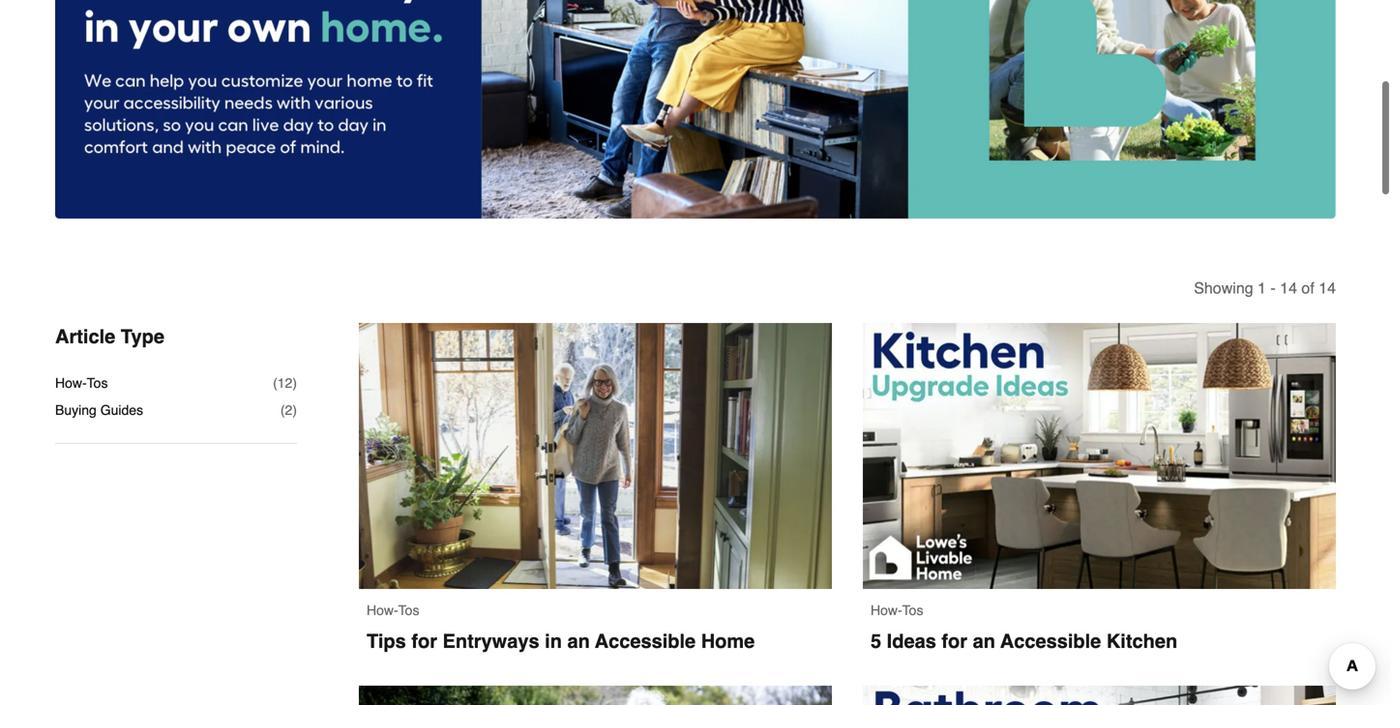 Task type: locate. For each thing, give the bounding box(es) containing it.
how- up 5
[[871, 619, 903, 635]]

accessible
[[595, 647, 696, 669], [1001, 647, 1101, 669]]

1 horizontal spatial an
[[973, 647, 996, 669]]

how-tos up tips at the bottom of page
[[367, 619, 419, 635]]

in
[[545, 647, 562, 669]]

tos for (
[[87, 392, 108, 407]]

how-
[[55, 392, 87, 407], [367, 619, 398, 635], [871, 619, 903, 635]]

kitchen
[[1107, 647, 1178, 669]]

an
[[568, 647, 590, 669], [973, 647, 996, 669]]

how- for 5 ideas for an accessible kitchen
[[871, 619, 903, 635]]

0 vertical spatial (
[[273, 392, 277, 407]]

how- up tips at the bottom of page
[[367, 619, 398, 635]]

a man and a woman entering through the front door of a home. image
[[359, 340, 832, 606]]

1 an from the left
[[568, 647, 590, 669]]

0 vertical spatial )
[[293, 392, 297, 407]]

article type
[[55, 342, 165, 364]]

0 horizontal spatial how-tos
[[55, 392, 108, 407]]

1 ) from the top
[[293, 392, 297, 407]]

an accessible bathroom with white-tiled walls, an oak vanity and black matte hardware. image
[[863, 703, 1336, 705]]

(
[[273, 392, 277, 407], [281, 419, 285, 434]]

1 horizontal spatial tos
[[398, 619, 419, 635]]

how- up buying
[[55, 392, 87, 407]]

guides
[[100, 419, 143, 434]]

) down ( 12 )
[[293, 419, 297, 434]]

2 ) from the top
[[293, 419, 297, 434]]

)
[[293, 392, 297, 407], [293, 419, 297, 434]]

0 horizontal spatial tos
[[87, 392, 108, 407]]

for right tips at the bottom of page
[[412, 647, 437, 669]]

accessible up the a woman with a spade and basket gardening in front of a raised bed. image
[[595, 647, 696, 669]]

0 horizontal spatial for
[[412, 647, 437, 669]]

tos up tips at the bottom of page
[[398, 619, 419, 635]]

an right in
[[568, 647, 590, 669]]

0 horizontal spatial accessible
[[595, 647, 696, 669]]

accessible up the an accessible bathroom with white-tiled walls, an oak vanity and black matte hardware. image
[[1001, 647, 1101, 669]]

home
[[701, 647, 755, 669]]

for
[[412, 647, 437, 669], [942, 647, 968, 669]]

0 horizontal spatial how-
[[55, 392, 87, 407]]

tos up ideas
[[903, 619, 924, 635]]

) for ( 2 )
[[293, 419, 297, 434]]

1 horizontal spatial (
[[281, 419, 285, 434]]

1 vertical spatial (
[[281, 419, 285, 434]]

2 horizontal spatial how-
[[871, 619, 903, 635]]

1 vertical spatial )
[[293, 419, 297, 434]]

5
[[871, 647, 882, 669]]

for right ideas
[[942, 647, 968, 669]]

) up 2 in the bottom left of the page
[[293, 392, 297, 407]]

how-tos for 5 ideas for an accessible kitchen
[[871, 619, 924, 635]]

0 horizontal spatial an
[[568, 647, 590, 669]]

2 accessible from the left
[[1001, 647, 1101, 669]]

live comfortably in your own home. we can help you customize it to fit your accessibility needs. image
[[55, 0, 1336, 235]]

how-tos
[[55, 392, 108, 407], [367, 619, 419, 635], [871, 619, 924, 635]]

how-tos up ideas
[[871, 619, 924, 635]]

type
[[121, 342, 165, 364]]

tos up buying guides
[[87, 392, 108, 407]]

how-tos up buying
[[55, 392, 108, 407]]

1 horizontal spatial how-tos
[[367, 619, 419, 635]]

1 horizontal spatial accessible
[[1001, 647, 1101, 669]]

buying guides
[[55, 419, 143, 434]]

how- for tips for entryways in an accessible home
[[367, 619, 398, 635]]

5 ideas for an accessible kitchen
[[871, 647, 1178, 669]]

article
[[55, 342, 115, 364]]

( for 12
[[273, 392, 277, 407]]

2 horizontal spatial how-tos
[[871, 619, 924, 635]]

1 horizontal spatial how-
[[367, 619, 398, 635]]

tos
[[87, 392, 108, 407], [398, 619, 419, 635], [903, 619, 924, 635]]

) for ( 12 )
[[293, 392, 297, 407]]

2 an from the left
[[973, 647, 996, 669]]

an right ideas
[[973, 647, 996, 669]]

1 horizontal spatial for
[[942, 647, 968, 669]]

0 horizontal spatial (
[[273, 392, 277, 407]]

2 horizontal spatial tos
[[903, 619, 924, 635]]

how- for (
[[55, 392, 87, 407]]



Task type: describe. For each thing, give the bounding box(es) containing it.
tips
[[367, 647, 406, 669]]

tips for entryways in an accessible home
[[367, 647, 755, 669]]

1 accessible from the left
[[595, 647, 696, 669]]

( 12 )
[[273, 392, 297, 407]]

showing
[[1194, 296, 1258, 313]]

12
[[277, 392, 293, 407]]

ideas
[[887, 647, 937, 669]]

( 2 )
[[281, 419, 297, 434]]

a video describing how to create a more accessible, safe and user friendly kitchen. image
[[863, 340, 1336, 606]]

tos for tips for entryways in an accessible home
[[398, 619, 419, 635]]

2 for from the left
[[942, 647, 968, 669]]

a woman with a spade and basket gardening in front of a raised bed. image
[[359, 703, 832, 705]]

how-tos for (
[[55, 392, 108, 407]]

entryways
[[443, 647, 540, 669]]

buying
[[55, 419, 97, 434]]

tos for 5 ideas for an accessible kitchen
[[903, 619, 924, 635]]

2
[[285, 419, 293, 434]]

1 for from the left
[[412, 647, 437, 669]]

how-tos for tips for entryways in an accessible home
[[367, 619, 419, 635]]

( for 2
[[281, 419, 285, 434]]



Task type: vqa. For each thing, say whether or not it's contained in the screenshot.
FREE
no



